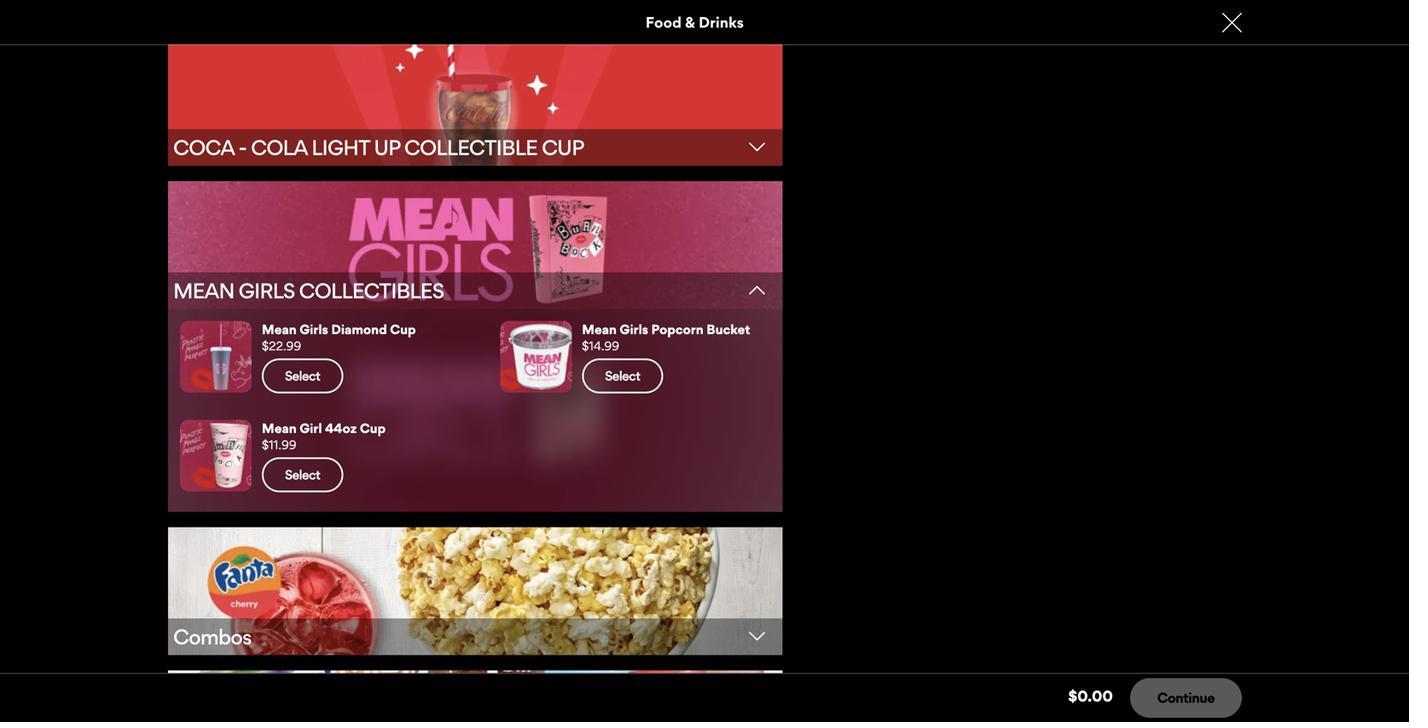 Task type: locate. For each thing, give the bounding box(es) containing it.
click to expand this list image inside 'mean girls collectibles' button
[[734, 282, 782, 298]]

1 horizontal spatial girls
[[620, 322, 649, 338]]

girls
[[300, 322, 328, 338], [620, 322, 649, 338]]

select down $22.99
[[285, 368, 320, 384]]

1 click to expand this list image from the top
[[734, 139, 782, 155]]

girls inside mean girls diamond cup $22.99
[[300, 322, 328, 338]]

cookie consent banner dialog
[[0, 677, 1410, 723]]

mean up $11.99
[[262, 421, 297, 437]]

girls up $22.99
[[300, 322, 328, 338]]

girls left popcorn
[[620, 322, 649, 338]]

cup right 44oz
[[360, 421, 386, 437]]

1 girls from the left
[[300, 322, 328, 338]]

select down $14.99
[[605, 368, 641, 384]]

mean up $22.99
[[262, 322, 297, 338]]

click to expand this list image inside combos button
[[734, 629, 782, 645]]

1 vertical spatial click to expand this list image
[[734, 282, 782, 298]]

mean inside mean girls diamond cup $22.99
[[262, 322, 297, 338]]

0 horizontal spatial girls
[[300, 322, 328, 338]]

select button for diamond
[[262, 359, 343, 394]]

girl
[[300, 421, 322, 437]]

coca - cola light up collectible cup image image
[[168, 38, 783, 166]]

select button down $11.99
[[262, 458, 343, 493]]

2 click to expand this list image from the top
[[734, 282, 782, 298]]

1 horizontal spatial cup
[[390, 322, 416, 338]]

mean girls collectibles image image
[[168, 182, 783, 310]]

up
[[374, 135, 400, 161]]

1 vertical spatial cup
[[360, 421, 386, 437]]

cup inside mean girl 44oz cup $11.99
[[360, 421, 386, 437]]

mean for mean girls diamond cup
[[262, 322, 297, 338]]

girls
[[239, 278, 295, 304]]

select button
[[262, 359, 343, 394], [582, 359, 664, 394], [262, 458, 343, 493]]

coca - cola light up collectible cup button
[[168, 38, 783, 170]]

44oz
[[325, 421, 357, 437]]

0 vertical spatial cup
[[390, 322, 416, 338]]

2 girls from the left
[[620, 322, 649, 338]]

mean inside mean girls popcorn bucket $14.99
[[582, 322, 617, 338]]

coca
[[173, 135, 234, 161]]

coca - cola light up collectible cup
[[173, 135, 584, 161]]

cup inside mean girls diamond cup $22.99
[[390, 322, 416, 338]]

select
[[285, 368, 320, 384], [605, 368, 641, 384], [285, 467, 320, 483]]

diamond
[[331, 322, 387, 338]]

mean
[[262, 322, 297, 338], [582, 322, 617, 338], [262, 421, 297, 437]]

select down $11.99
[[285, 467, 320, 483]]

girls for popcorn
[[620, 322, 649, 338]]

beverages image image
[[168, 671, 783, 723]]

$14.99
[[582, 339, 620, 354]]

select for popcorn
[[605, 368, 641, 384]]

cup for mean girls diamond cup
[[390, 322, 416, 338]]

0 horizontal spatial cup
[[360, 421, 386, 437]]

girls inside mean girls popcorn bucket $14.99
[[620, 322, 649, 338]]

combos
[[173, 625, 251, 650]]

select button down $22.99
[[262, 359, 343, 394]]

click to expand this list image
[[734, 139, 782, 155], [734, 282, 782, 298], [734, 629, 782, 645]]

2 vertical spatial click to expand this list image
[[734, 629, 782, 645]]

3 click to expand this list image from the top
[[734, 629, 782, 645]]

mean inside mean girl 44oz cup $11.99
[[262, 421, 297, 437]]

0 vertical spatial click to expand this list image
[[734, 139, 782, 155]]

click to expand this list image inside coca - cola light up collectible cup button
[[734, 139, 782, 155]]

combos image image
[[168, 528, 783, 656]]

combos button
[[168, 528, 783, 659]]

amc loungefly popcorn bag image image
[[168, 0, 783, 23]]

cup right diamond
[[390, 322, 416, 338]]

mean up $14.99
[[582, 322, 617, 338]]

cup
[[390, 322, 416, 338], [360, 421, 386, 437]]

select button down $14.99
[[582, 359, 664, 394]]



Task type: describe. For each thing, give the bounding box(es) containing it.
$11.99
[[262, 438, 297, 453]]

collectible
[[404, 135, 538, 161]]

bucket
[[707, 322, 751, 338]]

mean girls diamond cup $22.99
[[262, 322, 416, 354]]

popcorn
[[652, 322, 704, 338]]

mean girls collectibles
[[173, 278, 444, 304]]

-
[[239, 135, 247, 161]]

select button for popcorn
[[582, 359, 664, 394]]

select for diamond
[[285, 368, 320, 384]]

select button for 44oz
[[262, 458, 343, 493]]

mean girl 44oz cup $11.99
[[262, 421, 386, 453]]

click to expand this list image for cola
[[734, 139, 782, 155]]

mean girls collectibles button
[[168, 182, 783, 313]]

$0.00
[[1069, 688, 1113, 706]]

cola
[[251, 135, 307, 161]]

click to expand this list image for collectibles
[[734, 282, 782, 298]]

collectibles
[[299, 278, 444, 304]]

mean for mean girl 44oz cup
[[262, 421, 297, 437]]

mean
[[173, 278, 234, 304]]

$22.99
[[262, 339, 301, 354]]

light
[[312, 135, 370, 161]]

girls for diamond
[[300, 322, 328, 338]]

cup
[[542, 135, 584, 161]]

mean girls popcorn bucket $14.99
[[582, 322, 751, 354]]

cup for mean girl 44oz cup
[[360, 421, 386, 437]]

mean for mean girls popcorn bucket
[[582, 322, 617, 338]]

select for 44oz
[[285, 467, 320, 483]]



Task type: vqa. For each thing, say whether or not it's contained in the screenshot.
candies.
no



